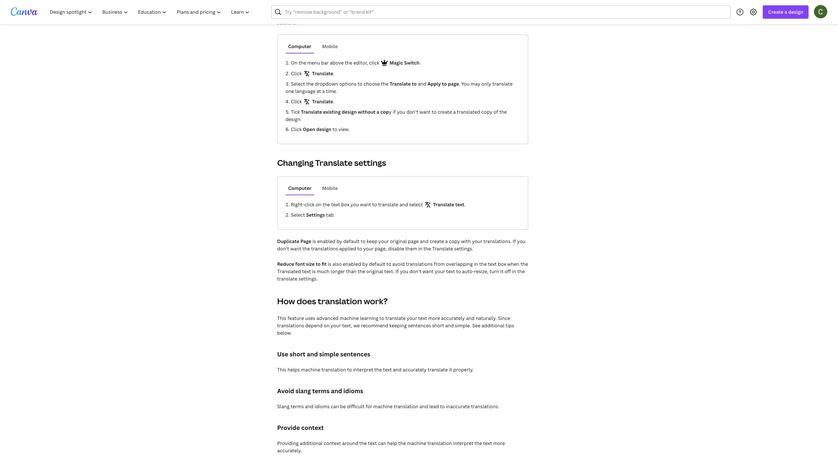 Task type: locate. For each thing, give the bounding box(es) containing it.
context left around
[[324, 441, 341, 447]]

your up "page," on the bottom
[[379, 238, 389, 245]]

tick
[[291, 109, 300, 115]]

in up resize,
[[474, 261, 478, 268]]

idioms down avoid slang terms and idioms
[[315, 404, 330, 410]]

to
[[358, 81, 363, 87], [412, 81, 417, 87], [442, 81, 447, 87], [432, 109, 437, 115], [333, 126, 337, 133], [373, 202, 377, 208], [361, 238, 366, 245], [358, 246, 362, 252], [316, 261, 321, 268], [387, 261, 391, 268], [456, 269, 461, 275], [380, 315, 385, 322], [347, 367, 352, 373], [440, 404, 445, 410]]

computer button up right- at left top
[[286, 182, 314, 195]]

1 horizontal spatial interpret
[[454, 441, 474, 447]]

if
[[513, 238, 516, 245], [396, 269, 399, 275]]

a right create
[[785, 9, 788, 15]]

does
[[297, 296, 316, 307]]

0 vertical spatial in
[[419, 246, 423, 252]]

0 horizontal spatial accurately
[[403, 367, 427, 373]]

terms
[[313, 387, 330, 395], [291, 404, 304, 410]]

1 vertical spatial can
[[378, 441, 386, 447]]

page left you
[[448, 81, 459, 87]]

in
[[419, 246, 423, 252], [474, 261, 478, 268], [512, 269, 517, 275]]

1 vertical spatial computer
[[288, 185, 312, 192]]

select
[[410, 202, 423, 208]]

mobile up bar on the left top of the page
[[322, 43, 338, 50]]

from left instead
[[435, 12, 449, 18]]

top level navigation element
[[46, 5, 256, 19]]

from
[[435, 12, 449, 18], [434, 261, 445, 268]]

translations inside is enabled by default to keep your original page and create a copy with your translations. if you don't want the translations applied to your page, disable them in the translate settings.
[[311, 246, 338, 252]]

settings. down with
[[454, 246, 474, 252]]

1 horizontal spatial sentences
[[408, 323, 431, 329]]

0 horizontal spatial by
[[337, 238, 342, 245]]

1 computer button from the top
[[286, 40, 314, 53]]

a inside create a design dropdown button
[[785, 9, 788, 15]]

enabled right page
[[317, 238, 336, 245]]

for right the difficult
[[366, 404, 373, 410]]

mobile button up bar on the left top of the page
[[320, 40, 341, 53]]

0 vertical spatial mobile button
[[320, 40, 341, 53]]

create left with
[[430, 238, 444, 245]]

computer up right- at left top
[[288, 185, 312, 192]]

2 click from the top
[[291, 98, 303, 105]]

1 horizontal spatial accurately
[[441, 315, 465, 322]]

0 vertical spatial it
[[501, 269, 504, 275]]

language
[[295, 88, 316, 94]]

copy left with
[[449, 238, 460, 245]]

0 horizontal spatial short
[[290, 351, 306, 359]]

can inside providing additional context around the text can help the machine translation interpret the text more accurately.
[[378, 441, 386, 447]]

create left translated
[[438, 109, 452, 115]]

don't
[[407, 109, 419, 115]]

translate right only
[[493, 81, 513, 87]]

2 vertical spatial click
[[291, 126, 302, 133]]

use
[[405, 12, 413, 18], [277, 351, 288, 359]]

default up text.
[[369, 261, 386, 268]]

create inside is enabled by default to keep your original page and create a copy with your translations. if you don't want the translations applied to your page, disable them in the translate settings.
[[430, 238, 444, 245]]

bar
[[321, 60, 329, 66]]

machine
[[340, 315, 359, 322], [301, 367, 320, 373], [374, 404, 393, 410], [407, 441, 427, 447]]

your left auto-
[[435, 269, 445, 275]]

computer
[[288, 43, 312, 50], [288, 185, 312, 192]]

translations
[[311, 246, 338, 252], [406, 261, 433, 268], [277, 323, 304, 329]]

1 vertical spatial don't
[[410, 269, 422, 275]]

2 for from the top
[[366, 404, 373, 410]]

mobile button down changing translate settings
[[320, 182, 341, 195]]

is right fit
[[328, 261, 332, 268]]

0 horizontal spatial additional
[[300, 441, 323, 447]]

also
[[333, 261, 342, 268]]

design for create a design
[[789, 9, 804, 15]]

short up helps
[[290, 351, 306, 359]]

copy left of
[[482, 109, 493, 115]]

Try "remove background" or "brand kit" search field
[[285, 6, 727, 18]]

2 horizontal spatial in
[[512, 269, 517, 275]]

0 horizontal spatial don't
[[277, 246, 289, 252]]

2 mobile button from the top
[[320, 182, 341, 195]]

0 vertical spatial additional
[[482, 323, 505, 329]]

this for this feature uses advanced machine learning to translate your text more accurately and naturally. since translations depend on your text, we recommend keeping sentences short and simple. see additional tips below.
[[277, 315, 287, 322]]

0 vertical spatial click
[[291, 70, 303, 77]]

1 vertical spatial more
[[493, 441, 505, 447]]

want inside is enabled by default to keep your original page and create a copy with your translations. if you don't want the translations applied to your page, disable them in the translate settings.
[[290, 246, 302, 252]]

0 vertical spatial accurately
[[441, 315, 465, 322]]

machine right helps
[[301, 367, 320, 373]]

1 horizontal spatial original
[[390, 238, 407, 245]]

if inside is enabled by default to keep your original page and create a copy with your translations. if you don't want the translations applied to your page, disable them in the translate settings.
[[513, 238, 516, 245]]

translated
[[457, 109, 480, 115]]

0 vertical spatial create
[[438, 109, 452, 115]]

1 vertical spatial enabled
[[343, 261, 361, 268]]

dropdown
[[315, 81, 338, 87]]

much
[[317, 269, 330, 275]]

0 horizontal spatial idioms
[[315, 404, 330, 410]]

1 vertical spatial mobile
[[322, 185, 338, 192]]

this inside this feature uses advanced machine learning to translate your text more accurately and naturally. since translations depend on your text, we recommend keeping sentences short and simple. see additional tips below.
[[277, 315, 287, 322]]

font
[[296, 261, 305, 268]]

page up them
[[408, 238, 419, 245]]

0 vertical spatial page
[[448, 81, 459, 87]]

a inside . you may only translate one language at a time.
[[322, 88, 325, 94]]

0 vertical spatial mobile
[[322, 43, 338, 50]]

1 vertical spatial box
[[498, 261, 506, 268]]

computer for the
[[288, 43, 312, 50]]

design for click open design to view.
[[317, 126, 332, 133]]

context right provide
[[301, 424, 324, 432]]

sentences right keeping on the bottom of the page
[[408, 323, 431, 329]]

1 click from the top
[[291, 70, 303, 77]]

context
[[301, 424, 324, 432], [324, 441, 341, 447]]

click up the tick in the top left of the page
[[291, 98, 303, 105]]

existing
[[323, 109, 341, 115]]

magic
[[390, 60, 403, 66]]

1 mobile from the top
[[322, 43, 338, 50]]

0 vertical spatial computer
[[288, 43, 312, 50]]

overlapping
[[446, 261, 473, 268]]

1 horizontal spatial short
[[432, 323, 444, 329]]

is enabled by default to keep your original page and create a copy with your translations. if you don't want the translations applied to your page, disable them in the translate settings.
[[277, 238, 526, 252]]

1 vertical spatial translations
[[406, 261, 433, 268]]

than
[[346, 269, 357, 275]]

0 horizontal spatial interpret
[[353, 367, 374, 373]]

is right page
[[313, 238, 316, 245]]

design right open
[[317, 126, 332, 133]]

1 vertical spatial settings.
[[299, 276, 318, 282]]

from left overlapping
[[434, 261, 445, 268]]

1 horizontal spatial additional
[[482, 323, 505, 329]]

translate . down bar on the left top of the page
[[312, 70, 335, 77]]

1 horizontal spatial on
[[324, 323, 330, 329]]

from inside is also enabled by default to avoid translations from overlapping in the text box when the translated text is much longer than the original text. if you don't want your text to auto-resize, turn it off in the translate settings.
[[434, 261, 445, 268]]

this for this helps machine translation to interpret the text and accurately translate it properly.
[[277, 367, 287, 373]]

can left help
[[378, 441, 386, 447]]

additional inside providing additional context around the text can help the machine translation interpret the text more accurately.
[[300, 441, 323, 447]]

1 horizontal spatial can
[[378, 441, 386, 447]]

difficult
[[347, 404, 365, 410]]

1 vertical spatial mobile button
[[320, 182, 341, 195]]

mobile button for the
[[320, 182, 341, 195]]

enabled
[[317, 238, 336, 245], [343, 261, 361, 268]]

isn't
[[334, 12, 343, 18]]

0 horizontal spatial design
[[317, 126, 332, 133]]

slang
[[296, 387, 311, 395]]

0 horizontal spatial translations
[[277, 323, 304, 329]]

original
[[390, 238, 407, 245], [367, 269, 383, 275]]

1 vertical spatial interpret
[[454, 441, 474, 447]]

don't down the duplicate on the left
[[277, 246, 289, 252]]

machine right help
[[407, 441, 427, 447]]

y
[[389, 109, 392, 115]]

on up settings
[[316, 202, 322, 208]]

can left the be
[[331, 404, 339, 410]]

1 vertical spatial from
[[434, 261, 445, 268]]

don't down them
[[410, 269, 422, 275]]

copy inside is enabled by default to keep your original page and create a copy with your translations. if you don't want the translations applied to your page, disable them in the translate settings.
[[449, 238, 460, 245]]

0 horizontal spatial enabled
[[317, 238, 336, 245]]

select down right- at left top
[[291, 212, 305, 218]]

translations inside this feature uses advanced machine learning to translate your text more accurately and naturally. since translations depend on your text, we recommend keeping sentences short and simple. see additional tips below.
[[277, 323, 304, 329]]

menu
[[307, 60, 320, 66]]

0 vertical spatial by
[[337, 238, 342, 245]]

0 vertical spatial computer button
[[286, 40, 314, 53]]

translate up keeping on the bottom of the page
[[386, 315, 406, 322]]

enabled up than
[[343, 261, 361, 268]]

page inside is enabled by default to keep your original page and create a copy with your translations. if you don't want the translations applied to your page, disable them in the translate settings.
[[408, 238, 419, 245]]

for
[[366, 12, 372, 18], [366, 404, 373, 410]]

2 computer button from the top
[[286, 182, 314, 195]]

2 computer from the top
[[288, 185, 312, 192]]

1 vertical spatial design
[[342, 109, 357, 115]]

on inside this feature uses advanced machine learning to translate your text more accurately and naturally. since translations depend on your text, we recommend keeping sentences short and simple. see additional tips below.
[[324, 323, 330, 329]]

translations. right the inaccurate
[[471, 404, 499, 410]]

we
[[354, 323, 360, 329]]

2 vertical spatial translations
[[277, 323, 304, 329]]

keeping
[[390, 323, 407, 329]]

a left translated
[[453, 109, 456, 115]]

in right the off
[[512, 269, 517, 275]]

1 horizontal spatial idioms
[[344, 387, 363, 395]]

enabled inside is also enabled by default to avoid translations from overlapping in the text box when the translated text is much longer than the original text. if you don't want your text to auto-resize, turn it off in the translate settings.
[[343, 261, 361, 268]]

translate
[[312, 70, 333, 77], [390, 81, 411, 87], [312, 98, 333, 105], [301, 109, 322, 115], [315, 157, 353, 168], [433, 202, 455, 208], [433, 246, 453, 252]]

additional down 'naturally.'
[[482, 323, 505, 329]]

your right with
[[472, 238, 483, 245]]

.
[[420, 60, 421, 66], [333, 70, 335, 77], [459, 81, 461, 87], [333, 98, 335, 105], [465, 202, 466, 208]]

default
[[344, 238, 360, 245], [369, 261, 386, 268]]

in right them
[[419, 246, 423, 252]]

click down on
[[291, 70, 303, 77]]

1 computer from the top
[[288, 43, 312, 50]]

1 horizontal spatial in
[[474, 261, 478, 268]]

by down keep
[[363, 261, 368, 268]]

0 horizontal spatial if
[[396, 269, 399, 275]]

1 vertical spatial page
[[408, 238, 419, 245]]

be
[[340, 404, 346, 410]]

translate inside this feature uses advanced machine learning to translate your text more accurately and naturally. since translations depend on your text, we recommend keeping sentences short and simple. see additional tips below.
[[386, 315, 406, 322]]

0 vertical spatial box
[[341, 202, 350, 208]]

click down design.
[[291, 126, 302, 133]]

inaccurate
[[446, 404, 470, 410]]

0 vertical spatial from
[[435, 12, 449, 18]]

text,
[[342, 323, 353, 329]]

settings. down size
[[299, 276, 318, 282]]

use right instance.
[[405, 12, 413, 18]]

1 horizontal spatial it
[[501, 269, 504, 275]]

2 mobile from the top
[[322, 185, 338, 192]]

previous
[[490, 12, 509, 18]]

translate .
[[312, 70, 335, 77], [312, 98, 335, 105]]

0 horizontal spatial on
[[316, 202, 322, 208]]

1 vertical spatial use
[[277, 351, 288, 359]]

selected
[[303, 12, 323, 18]]

2 translate . from the top
[[312, 98, 335, 105]]

0 vertical spatial design
[[789, 9, 804, 15]]

this left feature
[[277, 315, 287, 322]]

only
[[482, 81, 492, 87]]

0 horizontal spatial copy
[[449, 238, 460, 245]]

additional down provide context
[[300, 441, 323, 447]]

if up when
[[513, 238, 516, 245]]

translations up fit
[[311, 246, 338, 252]]

how
[[277, 296, 295, 307]]

can
[[331, 404, 339, 410], [378, 441, 386, 447]]

click up select settings tab.
[[305, 202, 315, 208]]

0 vertical spatial don't
[[277, 246, 289, 252]]

0 horizontal spatial more
[[429, 315, 440, 322]]

1 horizontal spatial page
[[448, 81, 459, 87]]

interpret inside providing additional context around the text can help the machine translation interpret the text more accurately.
[[454, 441, 474, 447]]

1 horizontal spatial settings.
[[454, 246, 474, 252]]

short inside this feature uses advanced machine learning to translate your text more accurately and naturally. since translations depend on your text, we recommend keeping sentences short and simple. see additional tips below.
[[432, 323, 444, 329]]

by up applied
[[337, 238, 342, 245]]

design right existing
[[342, 109, 357, 115]]

by inside is enabled by default to keep your original page and create a copy with your translations. if you don't want the translations applied to your page, disable them in the translate settings.
[[337, 238, 342, 245]]

original up disable
[[390, 238, 407, 245]]

off
[[505, 269, 511, 275]]

1 vertical spatial for
[[366, 404, 373, 410]]

translation inside providing additional context around the text can help the machine translation interpret the text more accurately.
[[428, 441, 452, 447]]

create
[[438, 109, 452, 115], [430, 238, 444, 245]]

computer up on
[[288, 43, 312, 50]]

original inside is also enabled by default to avoid translations from overlapping in the text box when the translated text is much longer than the original text. if you don't want your text to auto-resize, turn it off in the translate settings.
[[367, 269, 383, 275]]

christina overa image
[[815, 5, 828, 18]]

1 vertical spatial context
[[324, 441, 341, 447]]

1 horizontal spatial enabled
[[343, 261, 361, 268]]

2 horizontal spatial design
[[789, 9, 804, 15]]

0 vertical spatial for
[[366, 12, 372, 18]]

2 select from the top
[[291, 212, 305, 218]]

design inside dropdown button
[[789, 9, 804, 15]]

use up helps
[[277, 351, 288, 359]]

1 horizontal spatial translations
[[311, 246, 338, 252]]

1 horizontal spatial box
[[498, 261, 506, 268]]

1 vertical spatial if
[[396, 269, 399, 275]]

1 for from the top
[[366, 12, 372, 18]]

computer button up on
[[286, 40, 314, 53]]

for left this
[[366, 12, 372, 18]]

mobile down changing translate settings
[[322, 185, 338, 192]]

a inside is enabled by default to keep your original page and create a copy with your translations. if you don't want the translations applied to your page, disable them in the translate settings.
[[445, 238, 448, 245]]

select settings tab.
[[291, 212, 335, 218]]

this left helps
[[277, 367, 287, 373]]

click right editor,
[[369, 60, 380, 66]]

since
[[498, 315, 511, 322]]

design right create
[[789, 9, 804, 15]]

0 vertical spatial select
[[291, 81, 305, 87]]

accurately.
[[277, 448, 302, 454]]

mobile for bar
[[322, 43, 338, 50]]

more
[[429, 315, 440, 322], [493, 441, 505, 447]]

translations down them
[[406, 261, 433, 268]]

slang terms and idioms can be difficult for machine translation and lead to inaccurate translations.
[[277, 404, 499, 410]]

a left cop
[[377, 109, 380, 115]]

changing
[[277, 157, 314, 168]]

create inside y if you don't want to create a translated copy of the design.
[[438, 109, 452, 115]]

translations inside is also enabled by default to avoid translations from overlapping in the text box when the translated text is much longer than the original text. if you don't want your text to auto-resize, turn it off in the translate settings.
[[406, 261, 433, 268]]

1 vertical spatial copy
[[449, 238, 460, 245]]

0 vertical spatial translate .
[[312, 70, 335, 77]]

avoid
[[277, 387, 294, 395]]

additional inside this feature uses advanced machine learning to translate your text more accurately and naturally. since translations depend on your text, we recommend keeping sentences short and simple. see additional tips below.
[[482, 323, 505, 329]]

original left text.
[[367, 269, 383, 275]]

1 vertical spatial original
[[367, 269, 383, 275]]

default inside is also enabled by default to avoid translations from overlapping in the text box when the translated text is much longer than the original text. if you don't want your text to auto-resize, turn it off in the translate settings.
[[369, 261, 386, 268]]

machine inside providing additional context around the text can help the machine translation interpret the text more accurately.
[[407, 441, 427, 447]]

1 mobile button from the top
[[320, 40, 341, 53]]

select for select the dropdown options to choose the translate to and apply to page
[[291, 81, 305, 87]]

idioms up the difficult
[[344, 387, 363, 395]]

1 vertical spatial is
[[328, 261, 332, 268]]

on down advanced
[[324, 323, 330, 329]]

1 vertical spatial accurately
[[403, 367, 427, 373]]

select up the language
[[291, 81, 305, 87]]

translations down feature
[[277, 323, 304, 329]]

3 click from the top
[[291, 126, 302, 133]]

tick translate existing design without a cop
[[291, 109, 389, 115]]

a
[[785, 9, 788, 15], [322, 88, 325, 94], [377, 109, 380, 115], [453, 109, 456, 115], [445, 238, 448, 245]]

0 vertical spatial is
[[313, 238, 316, 245]]

longer
[[331, 269, 345, 275]]

default up applied
[[344, 238, 360, 245]]

duplicate page
[[277, 238, 313, 245]]

0 horizontal spatial default
[[344, 238, 360, 245]]

sentences up 'this helps machine translation to interpret the text and accurately translate it properly.'
[[341, 351, 371, 359]]

without
[[358, 109, 376, 115]]

0 horizontal spatial box
[[341, 202, 350, 208]]

is down size
[[312, 269, 316, 275]]

translate . down at
[[312, 98, 335, 105]]

box
[[341, 202, 350, 208], [498, 261, 506, 268]]

on the menu bar above the editor, click
[[291, 60, 381, 66]]

1 select from the top
[[291, 81, 305, 87]]

translations. up when
[[484, 238, 512, 245]]

if down the avoid
[[396, 269, 399, 275]]

it left the off
[[501, 269, 504, 275]]

machine right the difficult
[[374, 404, 393, 410]]

1 horizontal spatial more
[[493, 441, 505, 447]]

0 horizontal spatial settings.
[[299, 276, 318, 282]]

2 this from the top
[[277, 367, 287, 373]]

a right at
[[322, 88, 325, 94]]

it left "properly."
[[449, 367, 452, 373]]

you
[[462, 81, 470, 87]]

0 vertical spatial this
[[277, 315, 287, 322]]

instead (see previous section).
[[277, 12, 509, 26]]

short
[[432, 323, 444, 329], [290, 351, 306, 359]]

text.
[[385, 269, 395, 275]]

click
[[291, 70, 303, 77], [291, 98, 303, 105], [291, 126, 302, 133]]

short left simple.
[[432, 323, 444, 329]]

interpret
[[353, 367, 374, 373], [454, 441, 474, 447]]

you
[[397, 109, 406, 115], [351, 202, 359, 208], [517, 238, 526, 245], [400, 269, 409, 275]]

0 horizontal spatial page
[[408, 238, 419, 245]]

machine up 'text,'
[[340, 315, 359, 322]]

copy inside y if you don't want to create a translated copy of the design.
[[482, 109, 493, 115]]

1 this from the top
[[277, 315, 287, 322]]

sentences
[[408, 323, 431, 329], [341, 351, 371, 359]]

is inside is enabled by default to keep your original page and create a copy with your translations. if you don't want the translations applied to your page, disable them in the translate settings.
[[313, 238, 316, 245]]

a left with
[[445, 238, 448, 245]]

resize,
[[475, 269, 489, 275]]

0 vertical spatial original
[[390, 238, 407, 245]]

text inside this feature uses advanced machine learning to translate your text more accurately and naturally. since translations depend on your text, we recommend keeping sentences short and simple. see additional tips below.
[[419, 315, 427, 322]]

sentences inside this feature uses advanced machine learning to translate your text more accurately and naturally. since translations depend on your text, we recommend keeping sentences short and simple. see additional tips below.
[[408, 323, 431, 329]]

your inside is also enabled by default to avoid translations from overlapping in the text box when the translated text is much longer than the original text. if you don't want your text to auto-resize, turn it off in the translate settings.
[[435, 269, 445, 275]]

1 vertical spatial click
[[305, 202, 315, 208]]

0 vertical spatial click
[[369, 60, 380, 66]]

translate down the translated at the bottom
[[277, 276, 298, 282]]

1 vertical spatial sentences
[[341, 351, 371, 359]]



Task type: vqa. For each thing, say whether or not it's contained in the screenshot.


Task type: describe. For each thing, give the bounding box(es) containing it.
1 horizontal spatial design
[[342, 109, 357, 115]]

settings
[[306, 212, 325, 218]]

properly.
[[454, 367, 474, 373]]

provide context
[[277, 424, 324, 432]]

to inside y if you don't want to create a translated copy of the design.
[[432, 109, 437, 115]]

don't inside is also enabled by default to avoid translations from overlapping in the text box when the translated text is much longer than the original text. if you don't want your text to auto-resize, turn it off in the translate settings.
[[410, 269, 422, 275]]

provide
[[277, 424, 300, 432]]

recommend
[[361, 323, 389, 329]]

of
[[494, 109, 499, 115]]

settings. inside is also enabled by default to avoid translations from overlapping in the text box when the translated text is much longer than the original text. if you don't want your text to auto-resize, turn it off in the translate settings.
[[299, 276, 318, 282]]

section).
[[277, 19, 297, 26]]

on
[[291, 60, 298, 66]]

naturally.
[[476, 315, 497, 322]]

you inside is also enabled by default to avoid translations from overlapping in the text box when the translated text is much longer than the original text. if you don't want your text to auto-resize, turn it off in the translate settings.
[[400, 269, 409, 275]]

helps
[[288, 367, 300, 373]]

disable
[[388, 246, 404, 252]]

avoid slang terms and idioms
[[277, 387, 363, 395]]

0 vertical spatial use
[[405, 12, 413, 18]]

settings. inside is enabled by default to keep your original page and create a copy with your translations. if you don't want the translations applied to your page, disable them in the translate settings.
[[454, 246, 474, 252]]

your down advanced
[[331, 323, 341, 329]]

apply
[[428, 81, 441, 87]]

switch
[[404, 60, 420, 66]]

and inside is enabled by default to keep your original page and create a copy with your translations. if you don't want the translations applied to your page, disable them in the translate settings.
[[420, 238, 429, 245]]

box inside is also enabled by default to avoid translations from overlapping in the text box when the translated text is much longer than the original text. if you don't want your text to auto-resize, turn it off in the translate settings.
[[498, 261, 506, 268]]

translations. inside is enabled by default to keep your original page and create a copy with your translations. if you don't want the translations applied to your page, disable them in the translate settings.
[[484, 238, 512, 245]]

right-
[[291, 202, 305, 208]]

y if you don't want to create a translated copy of the design.
[[286, 109, 507, 123]]

enabled inside is enabled by default to keep your original page and create a copy with your translations. if you don't want the translations applied to your page, disable them in the translate settings.
[[317, 238, 336, 245]]

more inside this feature uses advanced machine learning to translate your text more accurately and naturally. since translations depend on your text, we recommend keeping sentences short and simple. see additional tips below.
[[429, 315, 440, 322]]

0 vertical spatial idioms
[[344, 387, 363, 395]]

0 vertical spatial interpret
[[353, 367, 374, 373]]

help
[[388, 441, 398, 447]]

may
[[471, 81, 481, 87]]

providing additional context around the text can help the machine translation interpret the text more accurately.
[[277, 441, 505, 454]]

is for reduce font size to fit
[[328, 261, 332, 268]]

providing
[[277, 441, 299, 447]]

1 vertical spatial terms
[[291, 404, 304, 410]]

available
[[345, 12, 365, 18]]

1 translate . from the top
[[312, 70, 335, 77]]

translating selected text isn't available for this instance. use
[[277, 12, 414, 18]]

duplicate
[[277, 238, 299, 245]]

translated
[[277, 269, 301, 275]]

magic switch .
[[390, 60, 421, 66]]

depend
[[305, 323, 323, 329]]

them
[[406, 246, 417, 252]]

0 horizontal spatial click
[[305, 202, 315, 208]]

page
[[301, 238, 311, 245]]

select the dropdown options to choose the translate to and apply to page
[[291, 81, 459, 87]]

this feature uses advanced machine learning to translate your text more accurately and naturally. since translations depend on your text, we recommend keeping sentences short and simple. see additional tips below.
[[277, 315, 514, 336]]

you inside y if you don't want to create a translated copy of the design.
[[397, 109, 406, 115]]

when
[[508, 261, 520, 268]]

computer button for the
[[286, 40, 314, 53]]

mobile button for bar
[[320, 40, 341, 53]]

translate inside is enabled by default to keep your original page and create a copy with your translations. if you don't want the translations applied to your page, disable them in the translate settings.
[[433, 246, 453, 252]]

1 vertical spatial short
[[290, 351, 306, 359]]

page,
[[375, 246, 387, 252]]

(see
[[479, 12, 488, 18]]

how does translation work?
[[277, 296, 388, 307]]

in inside is enabled by default to keep your original page and create a copy with your translations. if you don't want the translations applied to your page, disable them in the translate settings.
[[419, 246, 423, 252]]

translate inside . you may only translate one language at a time.
[[493, 81, 513, 87]]

reduce font size to fit
[[277, 261, 328, 268]]

create
[[769, 9, 784, 15]]

tab.
[[326, 212, 335, 218]]

. inside . you may only translate one language at a time.
[[459, 81, 461, 87]]

don't inside is enabled by default to keep your original page and create a copy with your translations. if you don't want the translations applied to your page, disable them in the translate settings.
[[277, 246, 289, 252]]

1 horizontal spatial terms
[[313, 387, 330, 395]]

accurately inside this feature uses advanced machine learning to translate your text more accurately and naturally. since translations depend on your text, we recommend keeping sentences short and simple. see additional tips below.
[[441, 315, 465, 322]]

fit
[[322, 261, 327, 268]]

your down keep
[[364, 246, 374, 252]]

1 horizontal spatial click
[[369, 60, 380, 66]]

auto-
[[462, 269, 475, 275]]

translate text .
[[433, 202, 466, 208]]

1 vertical spatial idioms
[[315, 404, 330, 410]]

learning
[[360, 315, 379, 322]]

translating
[[277, 12, 302, 18]]

create a design button
[[763, 5, 809, 19]]

uses
[[305, 315, 316, 322]]

click open design to view.
[[291, 126, 350, 133]]

cop
[[381, 109, 389, 115]]

one
[[286, 88, 294, 94]]

simple
[[320, 351, 339, 359]]

want inside is also enabled by default to avoid translations from overlapping in the text box when the translated text is much longer than the original text. if you don't want your text to auto-resize, turn it off in the translate settings.
[[423, 269, 434, 275]]

context inside providing additional context around the text can help the machine translation interpret the text more accurately.
[[324, 441, 341, 447]]

default inside is enabled by default to keep your original page and create a copy with your translations. if you don't want the translations applied to your page, disable them in the translate settings.
[[344, 238, 360, 245]]

select for select settings tab.
[[291, 212, 305, 218]]

design.
[[286, 116, 302, 123]]

original inside is enabled by default to keep your original page and create a copy with your translations. if you don't want the translations applied to your page, disable them in the translate settings.
[[390, 238, 407, 245]]

machine inside this feature uses advanced machine learning to translate your text more accurately and naturally. since translations depend on your text, we recommend keeping sentences short and simple. see additional tips below.
[[340, 315, 359, 322]]

editor,
[[354, 60, 368, 66]]

0 horizontal spatial can
[[331, 404, 339, 410]]

0 horizontal spatial use
[[277, 351, 288, 359]]

to inside this feature uses advanced machine learning to translate your text more accurately and naturally. since translations depend on your text, we recommend keeping sentences short and simple. see additional tips below.
[[380, 315, 385, 322]]

mobile for the
[[322, 185, 338, 192]]

if inside is also enabled by default to avoid translations from overlapping in the text box when the translated text is much longer than the original text. if you don't want your text to auto-resize, turn it off in the translate settings.
[[396, 269, 399, 275]]

by inside is also enabled by default to avoid translations from overlapping in the text box when the translated text is much longer than the original text. if you don't want your text to auto-resize, turn it off in the translate settings.
[[363, 261, 368, 268]]

computer for click
[[288, 185, 312, 192]]

lead
[[430, 404, 439, 410]]

advanced
[[317, 315, 339, 322]]

2 vertical spatial is
[[312, 269, 316, 275]]

translate inside is also enabled by default to avoid translations from overlapping in the text box when the translated text is much longer than the original text. if you don't want your text to auto-resize, turn it off in the translate settings.
[[277, 276, 298, 282]]

options
[[339, 81, 357, 87]]

1 vertical spatial in
[[474, 261, 478, 268]]

right-click on the text box you want to translate and select
[[291, 202, 424, 208]]

applied
[[339, 246, 356, 252]]

0 horizontal spatial sentences
[[341, 351, 371, 359]]

reduce
[[277, 261, 294, 268]]

your up keeping on the bottom of the page
[[407, 315, 417, 322]]

translate left select
[[378, 202, 399, 208]]

turn
[[490, 269, 500, 275]]

feature
[[288, 315, 304, 322]]

view.
[[339, 126, 350, 133]]

tips
[[506, 323, 514, 329]]

want inside y if you don't want to create a translated copy of the design.
[[420, 109, 431, 115]]

slang
[[277, 404, 290, 410]]

more inside providing additional context around the text can help the machine translation interpret the text more accurately.
[[493, 441, 505, 447]]

work?
[[364, 296, 388, 307]]

you inside is enabled by default to keep your original page and create a copy with your translations. if you don't want the translations applied to your page, disable them in the translate settings.
[[517, 238, 526, 245]]

translate left "properly."
[[428, 367, 448, 373]]

use short and simple sentences
[[277, 351, 371, 359]]

it inside is also enabled by default to avoid translations from overlapping in the text box when the translated text is much longer than the original text. if you don't want your text to auto-resize, turn it off in the translate settings.
[[501, 269, 504, 275]]

0 vertical spatial context
[[301, 424, 324, 432]]

with
[[461, 238, 471, 245]]

is for duplicate page
[[313, 238, 316, 245]]

0 horizontal spatial it
[[449, 367, 452, 373]]

. you may only translate one language at a time.
[[286, 81, 513, 94]]

time.
[[326, 88, 337, 94]]

instead
[[461, 12, 478, 18]]

changing translate settings
[[277, 157, 386, 168]]

1 vertical spatial translations.
[[471, 404, 499, 410]]

a inside y if you don't want to create a translated copy of the design.
[[453, 109, 456, 115]]

keep
[[367, 238, 378, 245]]

the inside y if you don't want to create a translated copy of the design.
[[500, 109, 507, 115]]

around
[[342, 441, 358, 447]]

computer button for click
[[286, 182, 314, 195]]

0 vertical spatial on
[[316, 202, 322, 208]]



